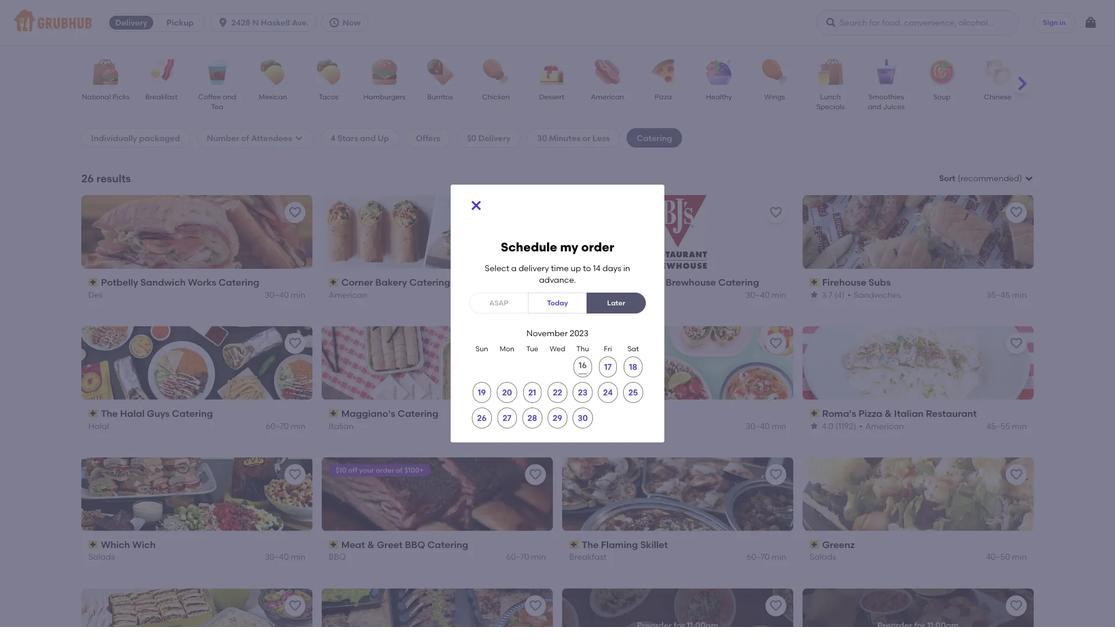 Task type: vqa. For each thing, say whether or not it's contained in the screenshot.


Task type: describe. For each thing, give the bounding box(es) containing it.
18
[[630, 362, 638, 372]]

min for maggiano's catering
[[532, 421, 546, 431]]

1 horizontal spatial pizza
[[859, 408, 883, 419]]

individually packaged
[[91, 133, 180, 143]]

sandwich
[[141, 277, 186, 288]]

november 2023
[[527, 329, 589, 339]]

2023
[[570, 329, 589, 339]]

& for restaurant
[[657, 277, 664, 288]]

40–50 min
[[987, 552, 1027, 562]]

min for meat & greet bbq catering
[[532, 552, 546, 562]]

bj's restaurant & brewhouse catering
[[582, 277, 760, 288]]

17
[[605, 362, 612, 372]]

guys
[[147, 408, 170, 419]]

fri
[[604, 345, 612, 353]]

save this restaurant image for firehouse subs
[[1010, 206, 1024, 220]]

bbq inside 'link'
[[405, 539, 425, 551]]

& inside 'link'
[[368, 539, 375, 551]]

brewhouse
[[666, 277, 717, 288]]

2428 n haskell ave.
[[231, 18, 309, 28]]

27 button
[[498, 408, 517, 429]]

in inside button
[[1060, 18, 1066, 27]]

maggiano's
[[342, 408, 396, 419]]

american down american image
[[591, 92, 624, 101]]

haskell
[[261, 18, 290, 28]]

1 vertical spatial restaurant
[[927, 408, 977, 419]]

number
[[207, 133, 239, 143]]

freshii catering link
[[570, 407, 787, 420]]

0 horizontal spatial pizza
[[655, 92, 672, 101]]

attendees
[[251, 133, 292, 143]]

mon
[[500, 345, 515, 353]]

min for firehouse subs
[[1013, 290, 1027, 300]]

30–40 for catering
[[506, 290, 530, 300]]

28 button
[[523, 408, 543, 429]]

bj's
[[582, 277, 601, 288]]

the halal guys catering link
[[88, 407, 306, 420]]

select
[[485, 263, 510, 273]]

my
[[561, 240, 579, 255]]

which wich link
[[88, 538, 306, 552]]

1 horizontal spatial delivery
[[479, 133, 511, 143]]

1 horizontal spatial halal
[[120, 408, 145, 419]]

18 button
[[624, 357, 643, 378]]

national
[[82, 92, 111, 101]]

freshii
[[582, 408, 612, 419]]

salads for which wich
[[88, 552, 115, 562]]

0 horizontal spatial order
[[376, 466, 394, 475]]

60–70 for catering
[[266, 421, 289, 431]]

2 horizontal spatial 60–70 min
[[747, 552, 787, 562]]

breakfast image
[[141, 59, 182, 85]]

24
[[604, 388, 613, 398]]

30–40 for &
[[746, 290, 770, 300]]

works
[[188, 277, 216, 288]]

delivery inside button
[[115, 18, 147, 28]]

110–120
[[502, 421, 530, 431]]

national picks image
[[85, 59, 126, 85]]

17 button
[[599, 357, 617, 378]]

chinese image
[[978, 59, 1019, 85]]

maggiano's catering link
[[329, 407, 546, 420]]

subscription pass image for the flaming skillet
[[570, 541, 580, 549]]

lunch specials
[[817, 92, 845, 111]]

subscription pass image for roma's pizza & italian restaurant
[[810, 410, 820, 418]]

corner bakery catering link
[[329, 276, 546, 289]]

chinese
[[985, 92, 1012, 101]]

and for coffee and tea
[[223, 92, 236, 101]]

wich
[[132, 539, 156, 551]]

min for greenz
[[1013, 552, 1027, 562]]

your
[[359, 466, 374, 475]]

smoothies
[[869, 92, 905, 101]]

roma's
[[823, 408, 857, 419]]

svg image inside the now button
[[329, 17, 340, 28]]

schedule my order
[[501, 240, 615, 255]]

21 button
[[524, 382, 542, 403]]

min for corner bakery catering
[[532, 290, 546, 300]]

hamburgers image
[[364, 59, 405, 85]]

sat
[[628, 345, 639, 353]]

deli
[[88, 290, 103, 300]]

24 button
[[598, 382, 618, 403]]

firehouse subs link
[[810, 276, 1027, 289]]

later button
[[587, 293, 646, 314]]

coffee and tea image
[[197, 59, 238, 85]]

wed
[[550, 345, 566, 353]]

30–40 for works
[[265, 290, 289, 300]]

to
[[583, 263, 591, 273]]

tacos image
[[309, 59, 349, 85]]

subscription pass image inside greenz link
[[810, 541, 820, 549]]

lunch specials image
[[811, 59, 851, 85]]

(1192)
[[836, 421, 857, 431]]

mexican
[[259, 92, 287, 101]]

1 vertical spatial italian
[[329, 421, 354, 431]]

1 vertical spatial cell
[[596, 408, 621, 429]]

skillet
[[641, 539, 668, 551]]

thu
[[577, 345, 589, 353]]

in inside select a delivery time up to 14 days in advance.
[[624, 263, 631, 273]]

min for potbelly sandwich works catering
[[291, 290, 306, 300]]

italian inside roma's pizza & italian restaurant link
[[895, 408, 924, 419]]

40–50
[[987, 552, 1011, 562]]

burritos
[[428, 92, 453, 101]]

ave.
[[292, 18, 309, 28]]

offers
[[416, 133, 441, 143]]

30–40 min for works
[[265, 290, 306, 300]]

29
[[553, 413, 563, 423]]

2 horizontal spatial 60–70
[[747, 552, 770, 562]]

soup image
[[922, 59, 963, 85]]

30 button
[[573, 408, 593, 429]]

subscription pass image for corner bakery catering
[[329, 278, 339, 287]]

american down corner
[[329, 290, 368, 300]]

min for freshii catering
[[772, 421, 787, 431]]

healthy image
[[699, 59, 740, 85]]

4.0 (1192)
[[822, 421, 857, 431]]

wings
[[765, 92, 786, 101]]

• american
[[860, 421, 905, 431]]

• for firehouse
[[848, 290, 851, 300]]

110–120 min
[[502, 421, 546, 431]]

packaged
[[139, 133, 180, 143]]

30–40 min for &
[[746, 290, 787, 300]]

chicken image
[[476, 59, 517, 85]]

45–55 min
[[987, 421, 1027, 431]]

minutes
[[550, 133, 581, 143]]

26 results
[[81, 172, 131, 185]]

25 button
[[624, 382, 644, 403]]

the halal guys catering
[[101, 408, 213, 419]]

breakfast for the flaming skillet
[[570, 552, 607, 562]]

$100+
[[405, 466, 424, 475]]

specials
[[817, 103, 845, 111]]

tea
[[211, 103, 223, 111]]

$0 delivery
[[467, 133, 511, 143]]

picks
[[113, 92, 130, 101]]

sign
[[1044, 18, 1059, 27]]

min for the halal guys catering
[[291, 421, 306, 431]]

(4)
[[835, 290, 845, 300]]



Task type: locate. For each thing, give the bounding box(es) containing it.
meat & greet bbq catering link
[[329, 538, 546, 552]]

1 vertical spatial delivery
[[479, 133, 511, 143]]

subscription pass image inside the flaming skillet link
[[570, 541, 580, 549]]

0 vertical spatial &
[[657, 277, 664, 288]]

stars
[[338, 133, 358, 143]]

0 horizontal spatial halal
[[88, 421, 109, 431]]

subscription pass image
[[88, 278, 99, 287], [570, 278, 580, 287], [329, 410, 339, 418], [810, 541, 820, 549]]

26 left results
[[81, 172, 94, 185]]

1 vertical spatial halal
[[88, 421, 109, 431]]

21
[[529, 388, 537, 398]]

2 salads from the left
[[810, 552, 837, 562]]

1 vertical spatial in
[[624, 263, 631, 273]]

• for roma's
[[860, 421, 863, 431]]

1 vertical spatial star icon image
[[810, 422, 819, 431]]

subscription pass image left maggiano's
[[329, 410, 339, 418]]

30 for 30
[[578, 413, 588, 423]]

1 vertical spatial 26
[[477, 413, 487, 423]]

1 vertical spatial 30
[[578, 413, 588, 423]]

or
[[583, 133, 591, 143]]

time
[[551, 263, 569, 273]]

svg image
[[1084, 16, 1098, 30]]

2 vertical spatial &
[[368, 539, 375, 551]]

meat & greet bbq catering
[[342, 539, 469, 551]]

subscription pass image inside freshii catering link
[[570, 410, 580, 418]]

0 vertical spatial halal
[[120, 408, 145, 419]]

later
[[608, 299, 626, 307]]

corner
[[342, 277, 373, 288]]

breakfast for freshii catering
[[570, 421, 607, 431]]

delivery button
[[107, 13, 156, 32]]

subscription pass image inside bj's restaurant & brewhouse catering link
[[570, 278, 580, 287]]

breakfast
[[145, 92, 178, 101], [570, 421, 607, 431], [570, 552, 607, 562]]

$10
[[336, 466, 347, 475]]

28
[[528, 413, 537, 423]]

and for smoothies and juices
[[868, 103, 882, 111]]

30 inside button
[[578, 413, 588, 423]]

26 for 26 results
[[81, 172, 94, 185]]

0 horizontal spatial delivery
[[115, 18, 147, 28]]

0 horizontal spatial restaurant
[[604, 277, 654, 288]]

n
[[253, 18, 259, 28]]

subscription pass image for the halal guys catering
[[88, 410, 99, 418]]

smoothies and juices
[[868, 92, 905, 111]]

&
[[657, 277, 664, 288], [885, 408, 893, 419], [368, 539, 375, 551]]

subscription pass image inside corner bakery catering link
[[329, 278, 339, 287]]

0 vertical spatial bbq
[[405, 539, 425, 551]]

pizza image
[[643, 59, 684, 85]]

american down bj's
[[570, 290, 608, 300]]

subs
[[869, 277, 891, 288]]

1 vertical spatial of
[[396, 466, 403, 475]]

november
[[527, 329, 568, 339]]

0 vertical spatial 26
[[81, 172, 94, 185]]

1 horizontal spatial 30
[[578, 413, 588, 423]]

$10 off your order of $100+
[[336, 466, 424, 475]]

60–70 min
[[266, 421, 306, 431], [506, 552, 546, 562], [747, 552, 787, 562]]

1 horizontal spatial of
[[396, 466, 403, 475]]

dessert image
[[532, 59, 572, 85]]

delivery
[[519, 263, 549, 273]]

and down smoothies at the right
[[868, 103, 882, 111]]

0 horizontal spatial and
[[223, 92, 236, 101]]

1 salads from the left
[[88, 552, 115, 562]]

and inside smoothies and juices
[[868, 103, 882, 111]]

less
[[593, 133, 610, 143]]

14
[[593, 263, 601, 273]]

which
[[101, 539, 130, 551]]

0 horizontal spatial &
[[368, 539, 375, 551]]

1 horizontal spatial restaurant
[[927, 408, 977, 419]]

30 right 29
[[578, 413, 588, 423]]

italian down maggiano's
[[329, 421, 354, 431]]

30–40 min for catering
[[506, 290, 546, 300]]

subscription pass image for bj's
[[570, 278, 580, 287]]

up
[[378, 133, 389, 143]]

2 vertical spatial breakfast
[[570, 552, 607, 562]]

0 vertical spatial delivery
[[115, 18, 147, 28]]

svg image
[[217, 17, 229, 28], [329, 17, 340, 28], [826, 17, 837, 28], [295, 133, 304, 143], [470, 199, 484, 213]]

0 horizontal spatial 60–70 min
[[266, 421, 306, 431]]

0 vertical spatial cell
[[571, 357, 596, 378]]

save this restaurant image for the flaming skillet
[[769, 468, 783, 482]]

breakfast down freshii
[[570, 421, 607, 431]]

the for the flaming skillet
[[582, 539, 599, 551]]

0 horizontal spatial •
[[848, 290, 851, 300]]

min
[[291, 290, 306, 300], [532, 290, 546, 300], [772, 290, 787, 300], [1013, 290, 1027, 300], [291, 421, 306, 431], [532, 421, 546, 431], [772, 421, 787, 431], [1013, 421, 1027, 431], [291, 552, 306, 562], [532, 552, 546, 562], [772, 552, 787, 562], [1013, 552, 1027, 562]]

the left guys
[[101, 408, 118, 419]]

0 vertical spatial italian
[[895, 408, 924, 419]]

salads down greenz
[[810, 552, 837, 562]]

1 vertical spatial breakfast
[[570, 421, 607, 431]]

subscription pass image for meat & greet bbq catering
[[329, 541, 339, 549]]

1 vertical spatial •
[[860, 421, 863, 431]]

coffee and tea
[[198, 92, 236, 111]]

0 horizontal spatial 26
[[81, 172, 94, 185]]

1 horizontal spatial the
[[582, 539, 599, 551]]

pizza up • american
[[859, 408, 883, 419]]

subscription pass image inside the halal guys catering link
[[88, 410, 99, 418]]

1 vertical spatial &
[[885, 408, 893, 419]]

min for roma's pizza & italian restaurant
[[1013, 421, 1027, 431]]

0 vertical spatial •
[[848, 290, 851, 300]]

which wich
[[101, 539, 156, 551]]

salads down which
[[88, 552, 115, 562]]

save this restaurant image
[[288, 206, 302, 220], [769, 206, 783, 220], [529, 337, 543, 351], [288, 468, 302, 482], [529, 468, 543, 482], [1010, 468, 1024, 482], [529, 599, 543, 613], [769, 599, 783, 613]]

& left brewhouse
[[657, 277, 664, 288]]

flaming
[[601, 539, 639, 551]]

american
[[591, 92, 624, 101], [329, 290, 368, 300], [570, 290, 608, 300], [866, 421, 905, 431]]

bbq down meat
[[329, 552, 346, 562]]

0 vertical spatial pizza
[[655, 92, 672, 101]]

schedule
[[501, 240, 558, 255]]

0 horizontal spatial in
[[624, 263, 631, 273]]

0 vertical spatial 30
[[538, 133, 548, 143]]

save this restaurant image for the halal guys catering
[[288, 337, 302, 351]]

2 horizontal spatial &
[[885, 408, 893, 419]]

0 horizontal spatial the
[[101, 408, 118, 419]]

60–70 for bbq
[[506, 552, 530, 562]]

individually
[[91, 133, 137, 143]]

bbq right greet
[[405, 539, 425, 551]]

subscription pass image left greenz
[[810, 541, 820, 549]]

star icon image
[[810, 290, 819, 300], [810, 422, 819, 431]]

subscription pass image for freshii catering
[[570, 410, 580, 418]]

save this restaurant button
[[285, 202, 306, 223], [766, 202, 787, 223], [1007, 202, 1027, 223], [285, 333, 306, 354], [525, 333, 546, 354], [766, 333, 787, 354], [1007, 333, 1027, 354], [285, 465, 306, 486], [525, 465, 546, 486], [766, 465, 787, 486], [1007, 465, 1027, 486], [285, 596, 306, 617], [525, 596, 546, 617], [766, 596, 787, 617], [1007, 596, 1027, 617]]

the flaming skillet
[[582, 539, 668, 551]]

potbelly sandwich works catering
[[101, 277, 260, 288]]

60–70 min for catering
[[266, 421, 306, 431]]

today
[[547, 299, 568, 307]]

the left flaming
[[582, 539, 599, 551]]

chicken
[[482, 92, 510, 101]]

26 for 26
[[477, 413, 487, 423]]

juices
[[883, 103, 905, 111]]

days
[[603, 263, 622, 273]]

subscription pass image for firehouse subs
[[810, 278, 820, 287]]

star icon image for firehouse
[[810, 290, 819, 300]]

1 horizontal spatial &
[[657, 277, 664, 288]]

0 horizontal spatial 30
[[538, 133, 548, 143]]

3.7 (4)
[[822, 290, 845, 300]]

0 horizontal spatial salads
[[88, 552, 115, 562]]

0 horizontal spatial 60–70
[[266, 421, 289, 431]]

0 vertical spatial breakfast
[[145, 92, 178, 101]]

0 horizontal spatial italian
[[329, 421, 354, 431]]

subscription pass image inside meat & greet bbq catering 'link'
[[329, 541, 339, 549]]

0 vertical spatial of
[[241, 133, 249, 143]]

•
[[848, 290, 851, 300], [860, 421, 863, 431]]

bakery
[[376, 277, 407, 288]]

min for which wich
[[291, 552, 306, 562]]

halal
[[120, 408, 145, 419], [88, 421, 109, 431]]

0 vertical spatial restaurant
[[604, 277, 654, 288]]

wings image
[[755, 59, 796, 85]]

italian up • american
[[895, 408, 924, 419]]

breakfast down breakfast "image"
[[145, 92, 178, 101]]

off
[[348, 466, 358, 475]]

subscription pass image inside which wich link
[[88, 541, 99, 549]]

• sandwiches
[[848, 290, 902, 300]]

1 horizontal spatial order
[[582, 240, 615, 255]]

american down roma's pizza & italian restaurant
[[866, 421, 905, 431]]

save this restaurant image for roma's pizza & italian restaurant
[[1010, 337, 1024, 351]]

subscription pass image inside the potbelly sandwich works catering link
[[88, 278, 99, 287]]

main navigation navigation
[[0, 0, 1116, 45]]

subscription pass image for maggiano's
[[329, 410, 339, 418]]

min for the flaming skillet
[[772, 552, 787, 562]]

svg image inside 2428 n haskell ave. button
[[217, 17, 229, 28]]

order right your at the bottom left
[[376, 466, 394, 475]]

a
[[512, 263, 517, 273]]

star icon image for roma's
[[810, 422, 819, 431]]

1 horizontal spatial 26
[[477, 413, 487, 423]]

of right number
[[241, 133, 249, 143]]

and inside coffee and tea
[[223, 92, 236, 101]]

1 star icon image from the top
[[810, 290, 819, 300]]

cell down thu
[[571, 357, 596, 378]]

subscription pass image up deli
[[88, 278, 99, 287]]

select a delivery time up to 14 days in advance.
[[485, 263, 631, 285]]

order
[[582, 240, 615, 255], [376, 466, 394, 475]]

subscription pass image for which wich
[[88, 541, 99, 549]]

asap button
[[470, 293, 529, 314]]

breakfast down flaming
[[570, 552, 607, 562]]

min for bj's restaurant & brewhouse catering
[[772, 290, 787, 300]]

0 vertical spatial order
[[582, 240, 615, 255]]

& right meat
[[368, 539, 375, 551]]

save this restaurant image for freshii catering
[[769, 337, 783, 351]]

1 horizontal spatial •
[[860, 421, 863, 431]]

sun
[[476, 345, 489, 353]]

delivery right $0 on the top of page
[[479, 133, 511, 143]]

0 horizontal spatial of
[[241, 133, 249, 143]]

and up tea
[[223, 92, 236, 101]]

greenz link
[[810, 538, 1027, 552]]

in right sign
[[1060, 18, 1066, 27]]

the for the halal guys catering
[[101, 408, 118, 419]]

& up • american
[[885, 408, 893, 419]]

1 horizontal spatial and
[[360, 133, 376, 143]]

0 vertical spatial star icon image
[[810, 290, 819, 300]]

star icon image left 4.0 at the right bottom of the page
[[810, 422, 819, 431]]

freshii catering
[[582, 408, 655, 419]]

of left $100+
[[396, 466, 403, 475]]

cell
[[571, 357, 596, 378], [596, 408, 621, 429]]

• right (1192)
[[860, 421, 863, 431]]

0 horizontal spatial bbq
[[329, 552, 346, 562]]

1 horizontal spatial salads
[[810, 552, 837, 562]]

2 star icon image from the top
[[810, 422, 819, 431]]

number of attendees
[[207, 133, 292, 143]]

subscription pass image for potbelly
[[88, 278, 99, 287]]

pizza
[[655, 92, 672, 101], [859, 408, 883, 419]]

0 vertical spatial and
[[223, 92, 236, 101]]

4 stars and up
[[331, 133, 389, 143]]

25
[[629, 388, 638, 398]]

subscription pass image inside roma's pizza & italian restaurant link
[[810, 410, 820, 418]]

smoothies and juices image
[[867, 59, 907, 85]]

0 vertical spatial the
[[101, 408, 118, 419]]

1 vertical spatial pizza
[[859, 408, 883, 419]]

1 horizontal spatial italian
[[895, 408, 924, 419]]

30 for 30 minutes or less
[[538, 133, 548, 143]]

in right the days at the top
[[624, 263, 631, 273]]

0 vertical spatial in
[[1060, 18, 1066, 27]]

mexican image
[[253, 59, 293, 85]]

1 vertical spatial bbq
[[329, 552, 346, 562]]

3.7
[[822, 290, 833, 300]]

delivery left pickup button
[[115, 18, 147, 28]]

subscription pass image down up
[[570, 278, 580, 287]]

sign in
[[1044, 18, 1066, 27]]

now button
[[321, 13, 373, 32]]

26 inside button
[[477, 413, 487, 423]]

bj's restaurant & brewhouse catering  logo image
[[649, 195, 707, 269]]

$0
[[467, 133, 477, 143]]

23 button
[[573, 382, 593, 403]]

20
[[503, 388, 512, 398]]

pickup button
[[156, 13, 205, 32]]

pizza down 'pizza' image
[[655, 92, 672, 101]]

26 left 27
[[477, 413, 487, 423]]

salads
[[88, 552, 115, 562], [810, 552, 837, 562]]

26 button
[[472, 408, 492, 429]]

greet
[[377, 539, 403, 551]]

26
[[81, 172, 94, 185], [477, 413, 487, 423]]

subscription pass image inside maggiano's catering 'link'
[[329, 410, 339, 418]]

and left up
[[360, 133, 376, 143]]

save this restaurant image
[[1010, 206, 1024, 220], [288, 337, 302, 351], [769, 337, 783, 351], [1010, 337, 1024, 351], [769, 468, 783, 482], [288, 599, 302, 613], [1010, 599, 1024, 613]]

2 vertical spatial and
[[360, 133, 376, 143]]

30 left minutes
[[538, 133, 548, 143]]

salads for greenz
[[810, 552, 837, 562]]

american image
[[588, 59, 628, 85]]

order up 14
[[582, 240, 615, 255]]

& for pizza
[[885, 408, 893, 419]]

corner bakery catering
[[342, 277, 451, 288]]

healthy
[[706, 92, 733, 101]]

1 vertical spatial the
[[582, 539, 599, 551]]

1 vertical spatial and
[[868, 103, 882, 111]]

• right (4)
[[848, 290, 851, 300]]

27
[[503, 413, 512, 423]]

greenz
[[823, 539, 855, 551]]

subscription pass image inside firehouse subs link
[[810, 278, 820, 287]]

burritos image
[[420, 59, 461, 85]]

1 horizontal spatial in
[[1060, 18, 1066, 27]]

1 horizontal spatial bbq
[[405, 539, 425, 551]]

1 vertical spatial order
[[376, 466, 394, 475]]

1 horizontal spatial 60–70 min
[[506, 552, 546, 562]]

1 horizontal spatial 60–70
[[506, 552, 530, 562]]

cell right 30 button
[[596, 408, 621, 429]]

2 horizontal spatial and
[[868, 103, 882, 111]]

meat
[[342, 539, 365, 551]]

tue
[[527, 345, 539, 353]]

potbelly
[[101, 277, 138, 288]]

subscription pass image
[[329, 278, 339, 287], [810, 278, 820, 287], [88, 410, 99, 418], [570, 410, 580, 418], [810, 410, 820, 418], [88, 541, 99, 549], [329, 541, 339, 549], [570, 541, 580, 549]]

20 button
[[497, 382, 518, 403]]

60–70 min for bbq
[[506, 552, 546, 562]]

22 button
[[548, 382, 568, 403]]

star icon image left the 3.7
[[810, 290, 819, 300]]



